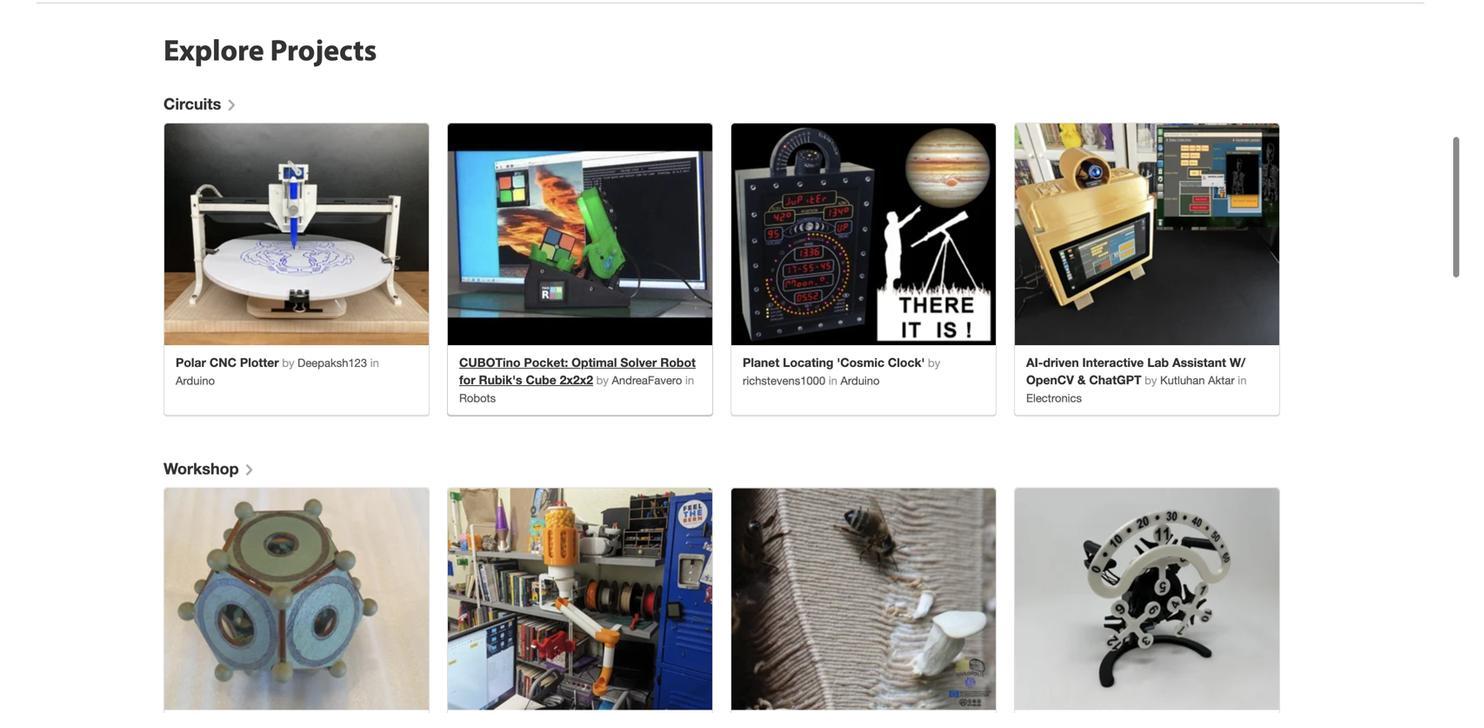 Task type: vqa. For each thing, say whether or not it's contained in the screenshot.


Task type: locate. For each thing, give the bounding box(es) containing it.
chatgpt
[[1090, 373, 1142, 387]]

polar cnc plotter link
[[176, 355, 279, 370]]

kutluhan aktar link
[[1161, 374, 1235, 387]]

for
[[459, 373, 476, 387]]

ai-driven interactive lab assistant w/ opencv & chatgpt image
[[1015, 124, 1280, 345]]

lab
[[1148, 355, 1169, 370]]

by inside by kutluhan aktar in electronics
[[1145, 374, 1158, 387]]

cube
[[526, 373, 557, 387]]

1 horizontal spatial arduino link
[[841, 374, 880, 388]]

electronics
[[1027, 392, 1082, 405]]

polar cnc plotter image
[[164, 124, 429, 345]]

arrow right image
[[222, 95, 240, 107]]

polar
[[176, 355, 206, 370]]

by right clock'
[[928, 356, 941, 370]]

in right deepaksh123 link
[[370, 356, 379, 370]]

in down planet locating 'cosmic clock' link
[[829, 374, 838, 388]]

clock'
[[888, 355, 925, 370]]

solver
[[621, 355, 657, 370]]

andreafavero link
[[612, 374, 682, 387]]

cubotino
[[459, 355, 521, 370]]

arduino down polar
[[176, 374, 215, 388]]

2 arduino from the left
[[841, 374, 880, 388]]

andreafavero
[[612, 374, 682, 387]]

in down robot
[[686, 374, 694, 387]]

rubik's
[[479, 373, 523, 387]]

assistant
[[1173, 355, 1227, 370]]

explore
[[164, 30, 264, 68]]

1 arduino from the left
[[176, 374, 215, 388]]

electronics link
[[1027, 392, 1082, 405]]

in inside planet locating 'cosmic clock' by richstevens1000 in arduino
[[829, 374, 838, 388]]

by down lab
[[1145, 374, 1158, 387]]

1 horizontal spatial arduino
[[841, 374, 880, 388]]

arduino link down "'cosmic"
[[841, 374, 880, 388]]

arduino link for cnc
[[176, 374, 215, 388]]

cubotino pocket: optimal solver robot for rubik's cube 2x2x2
[[459, 355, 696, 387]]

arduino link down polar
[[176, 374, 215, 388]]

planet locating 'cosmic clock' link
[[743, 355, 925, 370]]

by down optimal
[[597, 374, 609, 387]]

arduino inside polar cnc plotter by deepaksh123 in arduino
[[176, 374, 215, 388]]

in down w/ at the right of page
[[1238, 374, 1247, 387]]

by andreafavero in robots
[[459, 374, 694, 405]]

workshop link
[[164, 459, 261, 479]]

0 horizontal spatial arduino link
[[176, 374, 215, 388]]

arduino
[[176, 374, 215, 388], [841, 374, 880, 388]]

in
[[370, 356, 379, 370], [686, 374, 694, 387], [1238, 374, 1247, 387], [829, 374, 838, 388]]

ai-
[[1027, 355, 1044, 370]]

0 horizontal spatial arduino
[[176, 374, 215, 388]]

by
[[282, 356, 295, 370], [928, 356, 941, 370], [597, 374, 609, 387], [1145, 374, 1158, 387]]

in inside by andreafavero in robots
[[686, 374, 694, 387]]

1 arduino link from the left
[[176, 374, 215, 388]]

pocket:
[[524, 355, 568, 370]]

ai-driven interactive lab assistant w/ opencv & chatgpt link
[[1027, 355, 1246, 387]]

by right plotter
[[282, 356, 295, 370]]

arduino link
[[176, 374, 215, 388], [841, 374, 880, 388]]

geneva clock image
[[1015, 489, 1280, 710]]

arduino down "'cosmic"
[[841, 374, 880, 388]]

arduino link for locating
[[841, 374, 880, 388]]

planet locating 'cosmic clock' by richstevens1000 in arduino
[[743, 355, 941, 388]]

interactive
[[1083, 355, 1144, 370]]

2 arduino link from the left
[[841, 374, 880, 388]]

in inside by kutluhan aktar in electronics
[[1238, 374, 1247, 387]]

robot
[[661, 355, 696, 370]]

roman dodecahedron curiosity image
[[164, 489, 429, 710]]



Task type: describe. For each thing, give the bounding box(es) containing it.
workshop
[[164, 459, 239, 478]]

cnc
[[210, 355, 237, 370]]

robots link
[[459, 392, 496, 405]]

robots
[[459, 392, 496, 405]]

ai-driven interactive lab assistant w/ opencv & chatgpt
[[1027, 355, 1246, 387]]

2x2x2
[[560, 373, 593, 387]]

deepaksh123
[[298, 356, 367, 370]]

arrow right image
[[240, 460, 257, 472]]

cubotino pocket: optimal solver robot for rubik's cube 2x2x2 link
[[459, 355, 696, 387]]

'cosmic
[[837, 355, 885, 370]]

driven
[[1044, 355, 1079, 370]]

arduino inside planet locating 'cosmic clock' by richstevens1000 in arduino
[[841, 374, 880, 388]]

aktar
[[1209, 374, 1235, 387]]

in inside polar cnc plotter by deepaksh123 in arduino
[[370, 356, 379, 370]]

polar cnc plotter by deepaksh123 in arduino
[[176, 355, 379, 388]]

richstevens1000
[[743, 374, 826, 388]]

projects
[[270, 30, 377, 68]]

3d printed and mycelium grown beehives image
[[732, 489, 996, 710]]

circuits link
[[164, 94, 243, 114]]

by inside polar cnc plotter by deepaksh123 in arduino
[[282, 356, 295, 370]]

&
[[1078, 373, 1086, 387]]

by kutluhan aktar in electronics
[[1027, 374, 1247, 405]]

cubotino pocket: optimal solver robot for rubik's cube 2x2x2 image
[[448, 124, 713, 345]]

kutluhan
[[1161, 374, 1206, 387]]

plotter
[[240, 355, 279, 370]]

opencv
[[1027, 373, 1075, 387]]

planet
[[743, 355, 780, 370]]

circuits
[[164, 94, 221, 113]]

richstevens1000 link
[[743, 374, 826, 388]]

explore projects
[[164, 30, 377, 68]]

deepaksh123 link
[[298, 356, 367, 370]]

the amazing cheese ball machine image
[[448, 489, 713, 710]]

locating
[[783, 355, 834, 370]]

planet locating 'cosmic clock' image
[[732, 124, 996, 345]]

by inside by andreafavero in robots
[[597, 374, 609, 387]]

w/
[[1230, 355, 1246, 370]]

optimal
[[572, 355, 617, 370]]

by inside planet locating 'cosmic clock' by richstevens1000 in arduino
[[928, 356, 941, 370]]



